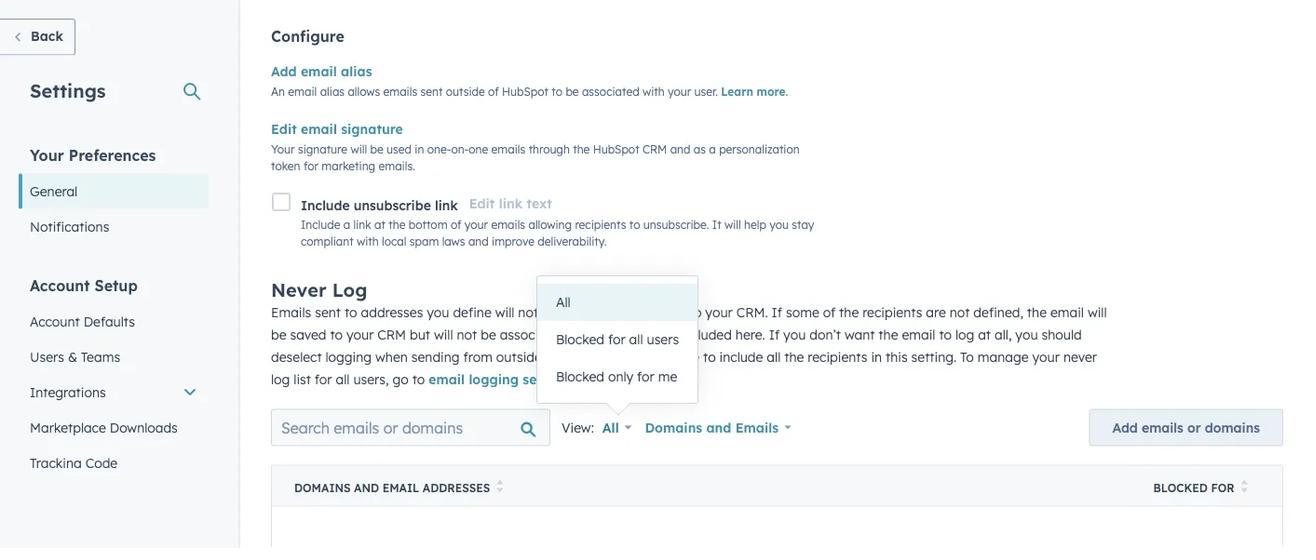 Task type: describe. For each thing, give the bounding box(es) containing it.
emails inside domains and emails "popup button"
[[735, 419, 779, 436]]

account setup
[[30, 276, 138, 295]]

will right but
[[434, 326, 453, 343]]

laws
[[442, 235, 465, 249]]

all inside blocked for all users button
[[629, 332, 643, 348]]

notifications link
[[19, 209, 209, 244]]

include
[[719, 349, 763, 365]]

be inside add email alias an email alias allows emails sent outside of hubspot to be associated with your user. learn more .
[[566, 84, 579, 98]]

an
[[271, 84, 285, 98]]

the up should
[[1027, 304, 1047, 320]]

email down "sending"
[[429, 371, 465, 387]]

will inside edit link text include a link at the bottom of your emails allowing recipients to unsubscribe. it will help you stay compliant with local spam laws and improve deliverability.
[[724, 218, 741, 232]]

teams
[[81, 349, 120, 365]]

blocked for button
[[1131, 465, 1283, 506]]

for inside emails sent to addresses you define will not automatically be saved to your crm. if some of the recipients are not defined, the email will be saved to your crm but will not be associated with the contacts included here. if you don't want the email to log at all, you should deselect logging when sending from outside of hubspot or make sure to include all the recipients in this setting. to manage your never log list for all users, go to
[[315, 371, 332, 387]]

in inside emails sent to addresses you define will not automatically be saved to your crm. if some of the recipients are not defined, the email will be saved to your crm but will not be associated with the contacts included here. if you don't want the email to log at all, you should deselect logging when sending from outside of hubspot or make sure to include all the recipients in this setting. to manage your never log list for all users, go to
[[871, 349, 882, 365]]

the up this
[[879, 326, 898, 343]]

never
[[271, 278, 327, 301]]

and inside "popup button"
[[706, 419, 731, 436]]

account for account setup
[[30, 276, 90, 295]]

of inside add email alias an email alias allows emails sent outside of hubspot to be associated with your user. learn more .
[[488, 84, 499, 98]]

0 horizontal spatial link
[[353, 218, 371, 232]]

or inside emails sent to addresses you define will not automatically be saved to your crm. if some of the recipients are not defined, the email will be saved to your crm but will not be associated with the contacts included here. if you don't want the email to log at all, you should deselect logging when sending from outside of hubspot or make sure to include all the recipients in this setting. to manage your never log list for all users, go to
[[620, 349, 632, 365]]

account for account defaults
[[30, 313, 80, 330]]

deselect
[[271, 349, 322, 365]]

at inside edit link text include a link at the bottom of your emails allowing recipients to unsubscribe. it will help you stay compliant with local spam laws and improve deliverability.
[[374, 218, 386, 232]]

. inside add email alias an email alias allows emails sent outside of hubspot to be associated with your user. learn more .
[[786, 84, 788, 98]]

edit link text include a link at the bottom of your emails allowing recipients to unsubscribe. it will help you stay compliant with local spam laws and improve deliverability.
[[301, 196, 814, 249]]

allowing
[[528, 218, 572, 232]]

to
[[960, 349, 974, 365]]

the up want at right
[[839, 304, 859, 320]]

automatically
[[542, 304, 626, 320]]

2 vertical spatial recipients
[[808, 349, 868, 365]]

2 vertical spatial all
[[336, 371, 350, 387]]

learn more link
[[721, 84, 786, 98]]

with inside add email alias an email alias allows emails sent outside of hubspot to be associated with your user. learn more .
[[643, 84, 665, 98]]

for inside edit email signature your signature will be used in one-on-one emails through the hubspot crm and as a personalization token for marketing emails.
[[303, 159, 318, 173]]

users & teams link
[[19, 339, 209, 375]]

all,
[[995, 326, 1012, 343]]

me
[[658, 369, 677, 385]]

integrations
[[30, 384, 106, 400]]

help
[[744, 218, 766, 232]]

for down make at bottom
[[637, 369, 654, 385]]

email logging settings link
[[429, 371, 574, 387]]

account defaults
[[30, 313, 135, 330]]

sent inside emails sent to addresses you define will not automatically be saved to your crm. if some of the recipients are not defined, the email will be saved to your crm but will not be associated with the contacts included here. if you don't want the email to log at all, you should deselect logging when sending from outside of hubspot or make sure to include all the recipients in this setting. to manage your never log list for all users, go to
[[315, 304, 341, 320]]

0 horizontal spatial your
[[30, 146, 64, 164]]

2 horizontal spatial all
[[767, 349, 781, 365]]

defaults
[[84, 313, 135, 330]]

2 horizontal spatial not
[[950, 304, 970, 320]]

bottom
[[409, 218, 448, 232]]

blocked for
[[1153, 481, 1234, 495]]

be up contacts
[[630, 304, 645, 320]]

will right define
[[495, 304, 514, 320]]

1 vertical spatial logging
[[469, 371, 519, 387]]

with inside edit link text include a link at the bottom of your emails allowing recipients to unsubscribe. it will help you stay compliant with local spam laws and improve deliverability.
[[357, 235, 379, 249]]

edit email signature your signature will be used in one-on-one emails through the hubspot crm and as a personalization token for marketing emails.
[[271, 121, 800, 173]]

0 horizontal spatial .
[[574, 371, 577, 387]]

never
[[1063, 349, 1097, 365]]

unsubscribe
[[354, 197, 431, 213]]

notifications
[[30, 218, 109, 235]]

view:
[[562, 419, 594, 436]]

blocked for blocked for all users
[[556, 332, 604, 348]]

domains and emails
[[645, 419, 779, 436]]

one
[[469, 142, 488, 156]]

domains and email addresses
[[294, 481, 490, 495]]

through
[[529, 142, 570, 156]]

are
[[926, 304, 946, 320]]

users,
[[353, 371, 389, 387]]

crm inside edit email signature your signature will be used in one-on-one emails through the hubspot crm and as a personalization token for marketing emails.
[[643, 142, 667, 156]]

domains
[[1205, 419, 1260, 436]]

log
[[332, 278, 367, 301]]

0 vertical spatial alias
[[341, 63, 372, 80]]

local
[[382, 235, 406, 249]]

marketplace downloads
[[30, 420, 178, 436]]

1 vertical spatial alias
[[320, 84, 345, 98]]

will inside edit email signature your signature will be used in one-on-one emails through the hubspot crm and as a personalization token for marketing emails.
[[351, 142, 367, 156]]

all button
[[601, 409, 633, 446]]

email inside edit email signature your signature will be used in one-on-one emails through the hubspot crm and as a personalization token for marketing emails.
[[301, 121, 337, 137]]

the down all button
[[600, 326, 620, 343]]

hubspot inside add email alias an email alias allows emails sent outside of hubspot to be associated with your user. learn more .
[[502, 84, 549, 98]]

back link
[[0, 19, 75, 55]]

domains and emails button
[[633, 409, 804, 446]]

users & teams
[[30, 349, 120, 365]]

email
[[382, 481, 419, 495]]

downloads
[[110, 420, 178, 436]]

press to sort. image for blocked for
[[1241, 480, 1248, 493]]

include unsubscribe link
[[301, 197, 458, 213]]

0 vertical spatial if
[[772, 304, 782, 320]]

2 horizontal spatial link
[[499, 196, 523, 212]]

be inside edit email signature your signature will be used in one-on-one emails through the hubspot crm and as a personalization token for marketing emails.
[[370, 142, 383, 156]]

general link
[[19, 174, 209, 209]]

a inside edit email signature your signature will be used in one-on-one emails through the hubspot crm and as a personalization token for marketing emails.
[[709, 142, 716, 156]]

it
[[712, 218, 721, 232]]

never log
[[271, 278, 367, 301]]

0 horizontal spatial saved
[[290, 326, 326, 343]]

hubspot inside emails sent to addresses you define will not automatically be saved to your crm. if some of the recipients are not defined, the email will be saved to your crm but will not be associated with the contacts included here. if you don't want the email to log at all, you should deselect logging when sending from outside of hubspot or make sure to include all the recipients in this setting. to manage your never log list for all users, go to
[[562, 349, 616, 365]]

sure
[[674, 349, 700, 365]]

emails inside button
[[1142, 419, 1184, 436]]

&
[[68, 349, 77, 365]]

marketplace
[[30, 420, 106, 436]]

recipients inside edit link text include a link at the bottom of your emails allowing recipients to unsubscribe. it will help you stay compliant with local spam laws and improve deliverability.
[[575, 218, 626, 232]]

blocked only for me
[[556, 369, 677, 385]]

but
[[410, 326, 430, 343]]

emails inside add email alias an email alias allows emails sent outside of hubspot to be associated with your user. learn more .
[[383, 84, 417, 98]]

settings
[[523, 371, 574, 387]]

more
[[757, 84, 786, 98]]

1 include from the top
[[301, 197, 350, 213]]

email logging settings .
[[429, 371, 577, 387]]

this
[[886, 349, 908, 365]]

tracking code link
[[19, 446, 209, 481]]

as
[[694, 142, 706, 156]]

associated inside add email alias an email alias allows emails sent outside of hubspot to be associated with your user. learn more .
[[582, 84, 639, 98]]

you up but
[[427, 304, 449, 320]]

all inside popup button
[[602, 419, 619, 436]]

the inside edit link text include a link at the bottom of your emails allowing recipients to unsubscribe. it will help you stay compliant with local spam laws and improve deliverability.
[[389, 218, 406, 232]]

all button
[[537, 284, 698, 321]]

email up should
[[1050, 304, 1084, 320]]

included
[[680, 326, 732, 343]]

configure
[[271, 27, 344, 46]]

your up the included
[[705, 304, 733, 320]]

emails sent to addresses you define will not automatically be saved to your crm. if some of the recipients are not defined, the email will be saved to your crm but will not be associated with the contacts included here. if you don't want the email to log at all, you should deselect logging when sending from outside of hubspot or make sure to include all the recipients in this setting. to manage your never log list for all users, go to
[[271, 304, 1107, 387]]

0 horizontal spatial not
[[457, 326, 477, 343]]

users
[[647, 332, 679, 348]]

1 horizontal spatial link
[[435, 197, 458, 213]]

0 horizontal spatial log
[[271, 371, 290, 387]]

to inside edit link text include a link at the bottom of your emails allowing recipients to unsubscribe. it will help you stay compliant with local spam laws and improve deliverability.
[[629, 218, 640, 232]]

blocked for all users button
[[537, 321, 698, 359]]

your preferences element
[[19, 145, 209, 244]]

compliant
[[301, 235, 354, 249]]

settings
[[30, 79, 106, 102]]

tracking
[[30, 455, 82, 471]]

edit for email
[[271, 121, 297, 137]]

and inside edit email signature your signature will be used in one-on-one emails through the hubspot crm and as a personalization token for marketing emails.
[[670, 142, 690, 156]]

contacts
[[623, 326, 677, 343]]

add emails or domains
[[1112, 419, 1260, 436]]

for down all button
[[608, 332, 626, 348]]



Task type: vqa. For each thing, say whether or not it's contained in the screenshot.
marketplace downloads link
yes



Task type: locate. For each thing, give the bounding box(es) containing it.
0 vertical spatial all
[[556, 294, 571, 311]]

outside inside add email alias an email alias allows emails sent outside of hubspot to be associated with your user. learn more .
[[446, 84, 485, 98]]

your inside edit email signature your signature will be used in one-on-one emails through the hubspot crm and as a personalization token for marketing emails.
[[271, 142, 295, 156]]

of up settings
[[546, 349, 558, 365]]

account up users
[[30, 313, 80, 330]]

0 vertical spatial account
[[30, 276, 90, 295]]

recipients up want at right
[[863, 304, 922, 320]]

1 account from the top
[[30, 276, 90, 295]]

1 vertical spatial add
[[1112, 419, 1138, 436]]

the inside edit email signature your signature will be used in one-on-one emails through the hubspot crm and as a personalization token for marketing emails.
[[573, 142, 590, 156]]

0 horizontal spatial add
[[271, 63, 297, 80]]

add email alias an email alias allows emails sent outside of hubspot to be associated with your user. learn more .
[[271, 63, 788, 98]]

hubspot up edit email signature your signature will be used in one-on-one emails through the hubspot crm and as a personalization token for marketing emails.
[[502, 84, 549, 98]]

1 horizontal spatial .
[[786, 84, 788, 98]]

emails right allows at the top left of the page
[[383, 84, 417, 98]]

0 vertical spatial with
[[643, 84, 665, 98]]

2 include from the top
[[301, 218, 340, 232]]

and
[[670, 142, 690, 156], [468, 235, 489, 249], [706, 419, 731, 436], [354, 481, 379, 495]]

0 horizontal spatial logging
[[325, 349, 372, 365]]

list
[[294, 371, 311, 387]]

personalization
[[719, 142, 800, 156]]

1 vertical spatial with
[[357, 235, 379, 249]]

log
[[955, 326, 974, 343], [271, 371, 290, 387]]

you right all,
[[1015, 326, 1038, 343]]

with down the automatically
[[570, 326, 596, 343]]

with
[[643, 84, 665, 98], [357, 235, 379, 249], [570, 326, 596, 343]]

want
[[845, 326, 875, 343]]

domains for domains and emails
[[645, 419, 702, 436]]

marketplace downloads link
[[19, 410, 209, 446]]

account
[[30, 276, 90, 295], [30, 313, 80, 330]]

and up domains and email addresses button
[[706, 419, 731, 436]]

list box
[[537, 277, 698, 403]]

. right learn at the top of page
[[786, 84, 788, 98]]

learn
[[721, 84, 753, 98]]

your preferences
[[30, 146, 156, 164]]

press to sort. image right the addresses
[[496, 480, 503, 493]]

with left the user. on the right of the page
[[643, 84, 665, 98]]

domains down me
[[645, 419, 702, 436]]

your down should
[[1032, 349, 1060, 365]]

0 vertical spatial saved
[[649, 304, 685, 320]]

0 vertical spatial crm
[[643, 142, 667, 156]]

in
[[415, 142, 424, 156], [871, 349, 882, 365]]

1 horizontal spatial domains
[[645, 419, 702, 436]]

link up bottom
[[435, 197, 458, 213]]

0 horizontal spatial press to sort. element
[[496, 480, 503, 496]]

and inside edit link text include a link at the bottom of your emails allowing recipients to unsubscribe. it will help you stay compliant with local spam laws and improve deliverability.
[[468, 235, 489, 249]]

emails
[[383, 84, 417, 98], [491, 142, 526, 156], [491, 218, 525, 232], [1142, 419, 1184, 436]]

not right the "are"
[[950, 304, 970, 320]]

outside up email logging settings .
[[496, 349, 542, 365]]

press to sort. element
[[496, 480, 503, 496], [1241, 480, 1248, 496]]

1 horizontal spatial at
[[978, 326, 991, 343]]

your left the user. on the right of the page
[[668, 84, 691, 98]]

1 press to sort. element from the left
[[496, 480, 503, 496]]

email up setting. on the right bottom of page
[[902, 326, 935, 343]]

0 horizontal spatial or
[[620, 349, 632, 365]]

0 vertical spatial a
[[709, 142, 716, 156]]

all
[[556, 294, 571, 311], [602, 419, 619, 436]]

1 horizontal spatial with
[[570, 326, 596, 343]]

1 vertical spatial all
[[767, 349, 781, 365]]

crm down 'addresses' on the left of page
[[377, 326, 406, 343]]

add inside add emails or domains button
[[1112, 419, 1138, 436]]

1 horizontal spatial emails
[[735, 419, 779, 436]]

and right laws
[[468, 235, 489, 249]]

text
[[527, 196, 552, 212]]

your
[[271, 142, 295, 156], [30, 146, 64, 164]]

crm
[[643, 142, 667, 156], [377, 326, 406, 343]]

link
[[499, 196, 523, 212], [435, 197, 458, 213], [353, 218, 371, 232]]

general
[[30, 183, 78, 199]]

link down include unsubscribe link
[[353, 218, 371, 232]]

your inside add email alias an email alias allows emails sent outside of hubspot to be associated with your user. learn more .
[[668, 84, 691, 98]]

domains for domains and email addresses
[[294, 481, 351, 495]]

with left local at the left top
[[357, 235, 379, 249]]

1 vertical spatial associated
[[500, 326, 567, 343]]

at inside emails sent to addresses you define will not automatically be saved to your crm. if some of the recipients are not defined, the email will be saved to your crm but will not be associated with the contacts included here. if you don't want the email to log at all, you should deselect logging when sending from outside of hubspot or make sure to include all the recipients in this setting. to manage your never log list for all users, go to
[[978, 326, 991, 343]]

1 vertical spatial a
[[343, 218, 350, 232]]

0 horizontal spatial a
[[343, 218, 350, 232]]

logging up users,
[[325, 349, 372, 365]]

only
[[608, 369, 633, 385]]

press to sort. image
[[496, 480, 503, 493], [1241, 480, 1248, 493]]

1 horizontal spatial outside
[[496, 349, 542, 365]]

1 vertical spatial at
[[978, 326, 991, 343]]

2 press to sort. element from the left
[[1241, 480, 1248, 496]]

email right "an"
[[288, 84, 317, 98]]

2 vertical spatial hubspot
[[562, 349, 616, 365]]

0 vertical spatial log
[[955, 326, 974, 343]]

1 horizontal spatial not
[[518, 304, 538, 320]]

logging
[[325, 349, 372, 365], [469, 371, 519, 387]]

0 vertical spatial add
[[271, 63, 297, 80]]

emails up 'improve'
[[491, 218, 525, 232]]

2 press to sort. image from the left
[[1241, 480, 1248, 493]]

1 horizontal spatial or
[[1187, 419, 1201, 436]]

used
[[387, 142, 412, 156]]

1 vertical spatial sent
[[315, 304, 341, 320]]

domains inside button
[[294, 481, 351, 495]]

press to sort. element inside blocked for button
[[1241, 480, 1248, 496]]

don't
[[809, 326, 841, 343]]

not
[[518, 304, 538, 320], [950, 304, 970, 320], [457, 326, 477, 343]]

preferences
[[69, 146, 156, 164]]

0 vertical spatial at
[[374, 218, 386, 232]]

blocked down add emails or domains button
[[1153, 481, 1208, 495]]

will
[[351, 142, 367, 156], [724, 218, 741, 232], [495, 304, 514, 320], [1088, 304, 1107, 320], [434, 326, 453, 343]]

add emails or domains button
[[1089, 409, 1283, 446]]

of up 'don't'
[[823, 304, 836, 320]]

0 vertical spatial domains
[[645, 419, 702, 436]]

unsubscribe.
[[643, 218, 709, 232]]

be left used
[[370, 142, 383, 156]]

of up laws
[[451, 218, 461, 232]]

0 vertical spatial outside
[[446, 84, 485, 98]]

0 vertical spatial edit
[[271, 121, 297, 137]]

1 vertical spatial blocked
[[556, 369, 604, 385]]

link left text
[[499, 196, 523, 212]]

1 vertical spatial in
[[871, 349, 882, 365]]

1 horizontal spatial saved
[[649, 304, 685, 320]]

log left list at the left bottom of page
[[271, 371, 290, 387]]

back
[[31, 28, 63, 44]]

0 vertical spatial emails
[[271, 304, 311, 320]]

recipients up deliverability.
[[575, 218, 626, 232]]

saved up deselect
[[290, 326, 326, 343]]

your down 'addresses' on the left of page
[[346, 326, 374, 343]]

emails.
[[379, 159, 415, 173]]

0 horizontal spatial crm
[[377, 326, 406, 343]]

edit inside edit link text include a link at the bottom of your emails allowing recipients to unsubscribe. it will help you stay compliant with local spam laws and improve deliverability.
[[469, 196, 495, 212]]

setup
[[95, 276, 138, 295]]

on-
[[451, 142, 469, 156]]

and left email
[[354, 481, 379, 495]]

at down include unsubscribe link
[[374, 218, 386, 232]]

2 vertical spatial with
[[570, 326, 596, 343]]

your up the general
[[30, 146, 64, 164]]

1 horizontal spatial all
[[629, 332, 643, 348]]

. left only
[[574, 371, 577, 387]]

email
[[301, 63, 337, 80], [288, 84, 317, 98], [301, 121, 337, 137], [1050, 304, 1084, 320], [902, 326, 935, 343], [429, 371, 465, 387]]

1 vertical spatial recipients
[[863, 304, 922, 320]]

crm left as
[[643, 142, 667, 156]]

1 vertical spatial outside
[[496, 349, 542, 365]]

add for add emails or domains
[[1112, 419, 1138, 436]]

signature up used
[[341, 121, 403, 137]]

one-
[[427, 142, 451, 156]]

outside up on-
[[446, 84, 485, 98]]

some
[[786, 304, 819, 320]]

signature down the edit email signature button
[[298, 142, 347, 156]]

.
[[786, 84, 788, 98], [574, 371, 577, 387]]

improve
[[492, 235, 534, 249]]

for inside button
[[1211, 481, 1234, 495]]

when
[[375, 349, 408, 365]]

emails up the blocked for
[[1142, 419, 1184, 436]]

0 vertical spatial associated
[[582, 84, 639, 98]]

0 horizontal spatial all
[[556, 294, 571, 311]]

emails inside edit link text include a link at the bottom of your emails allowing recipients to unsubscribe. it will help you stay compliant with local spam laws and improve deliverability.
[[491, 218, 525, 232]]

manage
[[978, 349, 1029, 365]]

domains left email
[[294, 481, 351, 495]]

user.
[[694, 84, 718, 98]]

press to sort. image inside blocked for button
[[1241, 480, 1248, 493]]

0 vertical spatial in
[[415, 142, 424, 156]]

addresses
[[361, 304, 423, 320]]

your up laws
[[465, 218, 488, 232]]

1 vertical spatial all
[[602, 419, 619, 436]]

0 horizontal spatial press to sort. image
[[496, 480, 503, 493]]

0 horizontal spatial at
[[374, 218, 386, 232]]

0 horizontal spatial in
[[415, 142, 424, 156]]

your inside edit link text include a link at the bottom of your emails allowing recipients to unsubscribe. it will help you stay compliant with local spam laws and improve deliverability.
[[465, 218, 488, 232]]

token
[[271, 159, 300, 173]]

press to sort. image right the blocked for
[[1241, 480, 1248, 493]]

not down define
[[457, 326, 477, 343]]

1 horizontal spatial all
[[602, 419, 619, 436]]

or down blocked for all users at the bottom of page
[[620, 349, 632, 365]]

account setup element
[[19, 275, 209, 549]]

1 horizontal spatial sent
[[420, 84, 443, 98]]

outside inside emails sent to addresses you define will not automatically be saved to your crm. if some of the recipients are not defined, the email will be saved to your crm but will not be associated with the contacts included here. if you don't want the email to log at all, you should deselect logging when sending from outside of hubspot or make sure to include all the recipients in this setting. to manage your never log list for all users, go to
[[496, 349, 542, 365]]

2 account from the top
[[30, 313, 80, 330]]

alias down add email alias button
[[320, 84, 345, 98]]

add inside add email alias an email alias allows emails sent outside of hubspot to be associated with your user. learn more .
[[271, 63, 297, 80]]

for right list at the left bottom of page
[[315, 371, 332, 387]]

or left domains
[[1187, 419, 1201, 436]]

outside
[[446, 84, 485, 98], [496, 349, 542, 365]]

1 press to sort. image from the left
[[496, 480, 503, 493]]

if right "crm."
[[772, 304, 782, 320]]

defined,
[[974, 304, 1023, 320]]

define
[[453, 304, 492, 320]]

addresses
[[423, 481, 490, 495]]

you
[[769, 218, 789, 232], [427, 304, 449, 320], [783, 326, 806, 343], [1015, 326, 1038, 343]]

1 vertical spatial edit
[[469, 196, 495, 212]]

to inside add email alias an email alias allows emails sent outside of hubspot to be associated with your user. learn more .
[[552, 84, 563, 98]]

a up compliant at left top
[[343, 218, 350, 232]]

you inside edit link text include a link at the bottom of your emails allowing recipients to unsubscribe. it will help you stay compliant with local spam laws and improve deliverability.
[[769, 218, 789, 232]]

add email alias button
[[271, 61, 372, 83]]

press to sort. element right the blocked for
[[1241, 480, 1248, 496]]

in inside edit email signature your signature will be used in one-on-one emails through the hubspot crm and as a personalization token for marketing emails.
[[415, 142, 424, 156]]

all left users,
[[336, 371, 350, 387]]

0 vertical spatial all
[[629, 332, 643, 348]]

1 horizontal spatial a
[[709, 142, 716, 156]]

or
[[620, 349, 632, 365], [1187, 419, 1201, 436]]

log up the "to"
[[955, 326, 974, 343]]

1 horizontal spatial press to sort. element
[[1241, 480, 1248, 496]]

recipients down 'don't'
[[808, 349, 868, 365]]

the down 'some'
[[784, 349, 804, 365]]

domains inside "popup button"
[[645, 419, 702, 436]]

0 vertical spatial or
[[620, 349, 632, 365]]

setting.
[[911, 349, 957, 365]]

all up make at bottom
[[629, 332, 643, 348]]

sending
[[411, 349, 460, 365]]

should
[[1042, 326, 1082, 343]]

add for add email alias an email alias allows emails sent outside of hubspot to be associated with your user. learn more .
[[271, 63, 297, 80]]

hubspot inside edit email signature your signature will be used in one-on-one emails through the hubspot crm and as a personalization token for marketing emails.
[[593, 142, 639, 156]]

0 vertical spatial .
[[786, 84, 788, 98]]

sent
[[420, 84, 443, 98], [315, 304, 341, 320]]

1 horizontal spatial associated
[[582, 84, 639, 98]]

of up 'one'
[[488, 84, 499, 98]]

0 horizontal spatial emails
[[271, 304, 311, 320]]

crm inside emails sent to addresses you define will not automatically be saved to your crm. if some of the recipients are not defined, the email will be saved to your crm but will not be associated with the contacts included here. if you don't want the email to log at all, you should deselect logging when sending from outside of hubspot or make sure to include all the recipients in this setting. to manage your never log list for all users, go to
[[377, 326, 406, 343]]

press to sort. image inside domains and email addresses button
[[496, 480, 503, 493]]

integrations button
[[19, 375, 209, 410]]

logging down from
[[469, 371, 519, 387]]

be up from
[[481, 326, 496, 343]]

1 vertical spatial domains
[[294, 481, 351, 495]]

edit inside edit email signature your signature will be used in one-on-one emails through the hubspot crm and as a personalization token for marketing emails.
[[271, 121, 297, 137]]

1 horizontal spatial edit
[[469, 196, 495, 212]]

domains and email addresses button
[[271, 465, 1131, 506]]

0 vertical spatial hubspot
[[502, 84, 549, 98]]

emails inside emails sent to addresses you define will not automatically be saved to your crm. if some of the recipients are not defined, the email will be saved to your crm but will not be associated with the contacts included here. if you don't want the email to log at all, you should deselect logging when sending from outside of hubspot or make sure to include all the recipients in this setting. to manage your never log list for all users, go to
[[271, 304, 311, 320]]

for
[[303, 159, 318, 173], [608, 332, 626, 348], [637, 369, 654, 385], [315, 371, 332, 387], [1211, 481, 1234, 495]]

edit link text button
[[469, 193, 552, 215]]

1 horizontal spatial log
[[955, 326, 974, 343]]

1 vertical spatial .
[[574, 371, 577, 387]]

logging inside emails sent to addresses you define will not automatically be saved to your crm. if some of the recipients are not defined, the email will be saved to your crm but will not be associated with the contacts included here. if you don't want the email to log at all, you should deselect logging when sending from outside of hubspot or make sure to include all the recipients in this setting. to manage your never log list for all users, go to
[[325, 349, 372, 365]]

0 vertical spatial blocked
[[556, 332, 604, 348]]

be up deselect
[[271, 326, 286, 343]]

press to sort. element for domains and email addresses
[[496, 480, 503, 496]]

Search emails or domains search field
[[271, 409, 550, 446]]

0 horizontal spatial all
[[336, 371, 350, 387]]

press to sort. image for domains and email addresses
[[496, 480, 503, 493]]

emails down include
[[735, 419, 779, 436]]

0 horizontal spatial sent
[[315, 304, 341, 320]]

blocked for blocked for
[[1153, 481, 1208, 495]]

in left one-
[[415, 142, 424, 156]]

sent down never log on the bottom left of page
[[315, 304, 341, 320]]

will right "it"
[[724, 218, 741, 232]]

0 horizontal spatial associated
[[500, 326, 567, 343]]

edit email signature button
[[271, 118, 403, 141]]

1 vertical spatial crm
[[377, 326, 406, 343]]

emails inside edit email signature your signature will be used in one-on-one emails through the hubspot crm and as a personalization token for marketing emails.
[[491, 142, 526, 156]]

0 vertical spatial signature
[[341, 121, 403, 137]]

to
[[552, 84, 563, 98], [629, 218, 640, 232], [345, 304, 357, 320], [689, 304, 702, 320], [330, 326, 343, 343], [939, 326, 952, 343], [703, 349, 716, 365], [412, 371, 425, 387]]

1 vertical spatial emails
[[735, 419, 779, 436]]

1 vertical spatial signature
[[298, 142, 347, 156]]

press to sort. element for blocked for
[[1241, 480, 1248, 496]]

or inside button
[[1187, 419, 1201, 436]]

blocked down the automatically
[[556, 332, 604, 348]]

0 vertical spatial logging
[[325, 349, 372, 365]]

1 horizontal spatial press to sort. image
[[1241, 480, 1248, 493]]

you down 'some'
[[783, 326, 806, 343]]

if right here. at the right bottom
[[769, 326, 780, 343]]

you right help
[[769, 218, 789, 232]]

email up "marketing"
[[301, 121, 337, 137]]

for down domains
[[1211, 481, 1234, 495]]

sent up one-
[[420, 84, 443, 98]]

saved up the users
[[649, 304, 685, 320]]

1 horizontal spatial add
[[1112, 419, 1138, 436]]

hubspot down blocked for all users at the bottom of page
[[562, 349, 616, 365]]

email down configure on the top of the page
[[301, 63, 337, 80]]

with inside emails sent to addresses you define will not automatically be saved to your crm. if some of the recipients are not defined, the email will be saved to your crm but will not be associated with the contacts included here. if you don't want the email to log at all, you should deselect logging when sending from outside of hubspot or make sure to include all the recipients in this setting. to manage your never log list for all users, go to
[[570, 326, 596, 343]]

list box containing all
[[537, 277, 698, 403]]

your up token
[[271, 142, 295, 156]]

1 horizontal spatial logging
[[469, 371, 519, 387]]

a right as
[[709, 142, 716, 156]]

associated inside emails sent to addresses you define will not automatically be saved to your crm. if some of the recipients are not defined, the email will be saved to your crm but will not be associated with the contacts included here. if you don't want the email to log at all, you should deselect logging when sending from outside of hubspot or make sure to include all the recipients in this setting. to manage your never log list for all users, go to
[[500, 326, 567, 343]]

0 vertical spatial sent
[[420, 84, 443, 98]]

all right include
[[767, 349, 781, 365]]

for right token
[[303, 159, 318, 173]]

emails down the never on the left bottom
[[271, 304, 311, 320]]

0 vertical spatial recipients
[[575, 218, 626, 232]]

press to sort. element inside domains and email addresses button
[[496, 480, 503, 496]]

stay
[[792, 218, 814, 232]]

blocked for blocked only for me
[[556, 369, 604, 385]]

1 horizontal spatial your
[[271, 142, 295, 156]]

edit for link
[[469, 196, 495, 212]]

will up never
[[1088, 304, 1107, 320]]

1 vertical spatial include
[[301, 218, 340, 232]]

0 horizontal spatial with
[[357, 235, 379, 249]]

sent inside add email alias an email alias allows emails sent outside of hubspot to be associated with your user. learn more .
[[420, 84, 443, 98]]

1 horizontal spatial crm
[[643, 142, 667, 156]]

blocked inside button
[[1153, 481, 1208, 495]]

signature
[[341, 121, 403, 137], [298, 142, 347, 156]]

1 vertical spatial if
[[769, 326, 780, 343]]

1 vertical spatial log
[[271, 371, 290, 387]]

at left all,
[[978, 326, 991, 343]]

include inside edit link text include a link at the bottom of your emails allowing recipients to unsubscribe. it will help you stay compliant with local spam laws and improve deliverability.
[[301, 218, 340, 232]]

and inside button
[[354, 481, 379, 495]]

tracking code
[[30, 455, 118, 471]]

from
[[463, 349, 493, 365]]

make
[[636, 349, 670, 365]]

in left this
[[871, 349, 882, 365]]

0 vertical spatial include
[[301, 197, 350, 213]]

blocked left only
[[556, 369, 604, 385]]

1 vertical spatial hubspot
[[593, 142, 639, 156]]

a inside edit link text include a link at the bottom of your emails allowing recipients to unsubscribe. it will help you stay compliant with local spam laws and improve deliverability.
[[343, 218, 350, 232]]

not left the automatically
[[518, 304, 538, 320]]

users
[[30, 349, 64, 365]]

recipients
[[575, 218, 626, 232], [863, 304, 922, 320], [808, 349, 868, 365]]

associated
[[582, 84, 639, 98], [500, 326, 567, 343]]

code
[[85, 455, 118, 471]]

will up "marketing"
[[351, 142, 367, 156]]

all inside button
[[556, 294, 571, 311]]

of inside edit link text include a link at the bottom of your emails allowing recipients to unsubscribe. it will help you stay compliant with local spam laws and improve deliverability.
[[451, 218, 461, 232]]



